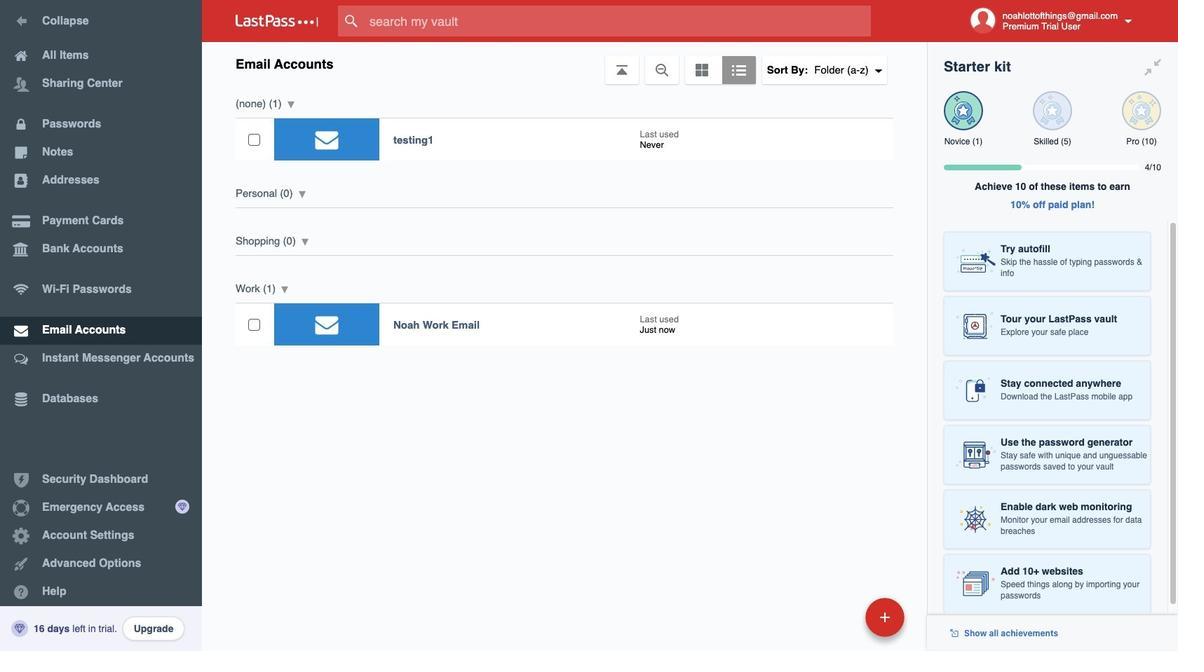 Task type: describe. For each thing, give the bounding box(es) containing it.
main navigation navigation
[[0, 0, 202, 652]]

vault options navigation
[[202, 42, 928, 84]]

new item element
[[769, 598, 910, 638]]



Task type: locate. For each thing, give the bounding box(es) containing it.
search my vault text field
[[338, 6, 899, 36]]

new item navigation
[[769, 594, 914, 652]]

lastpass image
[[236, 15, 319, 27]]

Search search field
[[338, 6, 899, 36]]



Task type: vqa. For each thing, say whether or not it's contained in the screenshot.
text field
no



